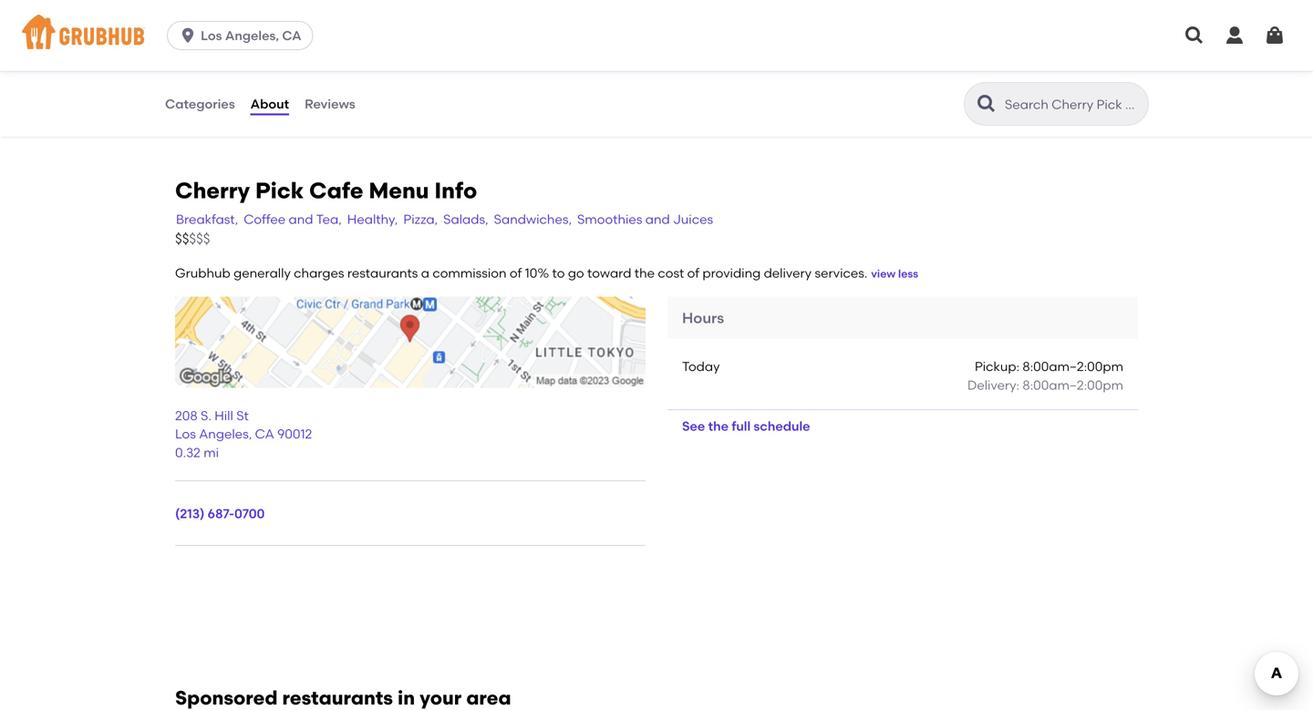 Task type: describe. For each thing, give the bounding box(es) containing it.
pickup:
[[975, 359, 1020, 375]]

commission
[[433, 265, 507, 281]]

see the full schedule button
[[668, 410, 825, 443]]

(213)
[[175, 506, 205, 522]]

cherry
[[175, 178, 250, 204]]

healthy, button
[[347, 209, 399, 230]]

categories button
[[164, 71, 236, 137]]

sandwiches, button
[[493, 209, 573, 230]]

healthy,
[[347, 211, 398, 227]]

charges
[[294, 265, 344, 281]]

pickers for vegetarian pickers sandwiches
[[236, 75, 279, 90]]

0 horizontal spatial the
[[635, 265, 655, 281]]

less
[[899, 268, 919, 281]]

categories
[[165, 96, 235, 112]]

main navigation navigation
[[0, 0, 1314, 71]]

sponsored
[[175, 687, 278, 710]]

mi
[[204, 445, 219, 461]]

grubhub
[[175, 265, 231, 281]]

grubhub generally charges restaurants a commission of 10% to go toward the cost of providing delivery services. view less
[[175, 265, 919, 281]]

to
[[553, 265, 565, 281]]

0700
[[234, 506, 265, 522]]

tea,
[[316, 211, 342, 227]]

$$
[[175, 231, 189, 247]]

los angeles, ca button
[[167, 21, 321, 50]]

ca inside the 208 s. hill st los angeles , ca 90012 0.32 mi
[[255, 427, 274, 442]]

juices
[[674, 211, 714, 227]]

info
[[435, 178, 477, 204]]

coffee and tea, button
[[243, 209, 343, 230]]

sponsored restaurants in your area
[[175, 687, 512, 710]]

services.
[[815, 265, 868, 281]]

2 of from the left
[[688, 265, 700, 281]]

687-
[[208, 506, 234, 522]]

1 8:00am–2:00pm from the top
[[1023, 359, 1124, 375]]

smoothies and juices button
[[577, 209, 715, 230]]

208
[[175, 408, 198, 424]]

2 horizontal spatial svg image
[[1225, 25, 1246, 47]]

cost
[[658, 265, 685, 281]]

90012
[[277, 427, 312, 442]]

toward
[[588, 265, 632, 281]]

los inside button
[[201, 28, 222, 43]]

10%
[[525, 265, 549, 281]]

in
[[398, 687, 415, 710]]

breakfast,
[[176, 211, 238, 227]]

avocado pickers sandwiches
[[164, 18, 266, 53]]

coffee
[[244, 211, 286, 227]]

hours
[[683, 309, 725, 327]]

0.32
[[175, 445, 201, 461]]

s.
[[201, 408, 212, 424]]

pickers for avocado pickers sandwiches
[[223, 18, 266, 34]]

2 and from the left
[[646, 211, 670, 227]]

today
[[683, 359, 720, 375]]

see
[[683, 419, 706, 434]]

ca inside button
[[282, 28, 302, 43]]

view
[[872, 268, 896, 281]]

svg image inside los angeles, ca button
[[179, 26, 197, 45]]



Task type: vqa. For each thing, say whether or not it's contained in the screenshot.
a
yes



Task type: locate. For each thing, give the bounding box(es) containing it.
1 horizontal spatial and
[[646, 211, 670, 227]]

reviews
[[305, 96, 356, 112]]

st
[[237, 408, 249, 424]]

1 vertical spatial pickers
[[236, 75, 279, 90]]

breakfast, coffee and tea, healthy, pizza, salads, sandwiches, smoothies and juices
[[176, 211, 714, 227]]

pickers right avocado
[[223, 18, 266, 34]]

1 of from the left
[[510, 265, 522, 281]]

Search Cherry Pick Cafe search field
[[1004, 96, 1143, 113]]

the left cost
[[635, 265, 655, 281]]

pick
[[256, 178, 304, 204]]

0 vertical spatial ca
[[282, 28, 302, 43]]

breakfast, button
[[175, 209, 239, 230]]

los angeles, ca
[[201, 28, 302, 43]]

1 horizontal spatial of
[[688, 265, 700, 281]]

1 horizontal spatial ca
[[282, 28, 302, 43]]

pizza, button
[[403, 209, 439, 230]]

the
[[635, 265, 655, 281], [709, 419, 729, 434]]

sandwiches for avocado
[[164, 37, 239, 53]]

delivery
[[764, 265, 812, 281]]

8:00am–2:00pm
[[1023, 359, 1124, 375], [1023, 378, 1124, 393]]

angeles
[[199, 427, 249, 442]]

providing
[[703, 265, 761, 281]]

0 vertical spatial sandwiches
[[164, 37, 239, 53]]

and left juices
[[646, 211, 670, 227]]

pickers inside the "avocado pickers sandwiches"
[[223, 18, 266, 34]]

0 horizontal spatial of
[[510, 265, 522, 281]]

ca right , on the bottom of page
[[255, 427, 274, 442]]

208 s. hill st los angeles , ca 90012 0.32 mi
[[175, 408, 312, 461]]

cherry pick cafe menu info
[[175, 178, 477, 204]]

0 horizontal spatial ca
[[255, 427, 274, 442]]

(213) 687-0700 button
[[175, 505, 265, 524]]

,
[[249, 427, 252, 442]]

smoothies
[[578, 211, 643, 227]]

the left full
[[709, 419, 729, 434]]

pickers up about
[[236, 75, 279, 90]]

pickers inside vegetarian pickers sandwiches
[[236, 75, 279, 90]]

full
[[732, 419, 751, 434]]

1 and from the left
[[289, 211, 313, 227]]

2 8:00am–2:00pm from the top
[[1023, 378, 1124, 393]]

pizza,
[[404, 211, 438, 227]]

of right cost
[[688, 265, 700, 281]]

1 vertical spatial sandwiches
[[164, 94, 239, 110]]

sandwiches inside vegetarian pickers sandwiches
[[164, 94, 239, 110]]

a
[[421, 265, 430, 281]]

restaurants
[[347, 265, 418, 281], [282, 687, 393, 710]]

menu
[[369, 178, 429, 204]]

hill
[[215, 408, 233, 424]]

vegetarian
[[164, 75, 233, 90]]

los left angeles,
[[201, 28, 222, 43]]

1 vertical spatial los
[[175, 427, 196, 442]]

sandwiches down avocado
[[164, 37, 239, 53]]

0 vertical spatial 8:00am–2:00pm
[[1023, 359, 1124, 375]]

search icon image
[[976, 93, 998, 115]]

restaurants left the a at the left of page
[[347, 265, 418, 281]]

the inside button
[[709, 419, 729, 434]]

restaurants left in
[[282, 687, 393, 710]]

and
[[289, 211, 313, 227], [646, 211, 670, 227]]

los
[[201, 28, 222, 43], [175, 427, 196, 442]]

schedule
[[754, 419, 811, 434]]

go
[[568, 265, 585, 281]]

sandwiches,
[[494, 211, 572, 227]]

0 horizontal spatial los
[[175, 427, 196, 442]]

1 sandwiches from the top
[[164, 37, 239, 53]]

1 vertical spatial ca
[[255, 427, 274, 442]]

about button
[[250, 71, 290, 137]]

1 vertical spatial restaurants
[[282, 687, 393, 710]]

salads, button
[[443, 209, 490, 230]]

sandwiches inside the "avocado pickers sandwiches"
[[164, 37, 239, 53]]

sandwiches down vegetarian
[[164, 94, 239, 110]]

ca
[[282, 28, 302, 43], [255, 427, 274, 442]]

pickers
[[223, 18, 266, 34], [236, 75, 279, 90]]

your
[[420, 687, 462, 710]]

1 horizontal spatial los
[[201, 28, 222, 43]]

0 vertical spatial los
[[201, 28, 222, 43]]

los inside the 208 s. hill st los angeles , ca 90012 0.32 mi
[[175, 427, 196, 442]]

and left tea,
[[289, 211, 313, 227]]

pickup: 8:00am–2:00pm delivery: 8:00am–2:00pm
[[968, 359, 1124, 393]]

salads,
[[444, 211, 489, 227]]

svg image
[[1265, 25, 1287, 47]]

of
[[510, 265, 522, 281], [688, 265, 700, 281]]

$$$$$
[[175, 231, 210, 247]]

sandwiches
[[164, 37, 239, 53], [164, 94, 239, 110]]

0 vertical spatial pickers
[[223, 18, 266, 34]]

delivery:
[[968, 378, 1020, 393]]

cafe
[[309, 178, 364, 204]]

los down the 208
[[175, 427, 196, 442]]

1 vertical spatial 8:00am–2:00pm
[[1023, 378, 1124, 393]]

1 horizontal spatial svg image
[[1184, 25, 1206, 47]]

8:00am–2:00pm right pickup:
[[1023, 359, 1124, 375]]

0 vertical spatial restaurants
[[347, 265, 418, 281]]

svg image
[[1184, 25, 1206, 47], [1225, 25, 1246, 47], [179, 26, 197, 45]]

see the full schedule
[[683, 419, 811, 434]]

reviews button
[[304, 71, 357, 137]]

about
[[251, 96, 289, 112]]

area
[[467, 687, 512, 710]]

(213) 687-0700
[[175, 506, 265, 522]]

sandwiches for vegetarian
[[164, 94, 239, 110]]

angeles,
[[225, 28, 279, 43]]

of left 10%
[[510, 265, 522, 281]]

1 horizontal spatial the
[[709, 419, 729, 434]]

0 vertical spatial the
[[635, 265, 655, 281]]

avocado
[[164, 18, 220, 34]]

ca right angeles,
[[282, 28, 302, 43]]

0 horizontal spatial svg image
[[179, 26, 197, 45]]

0 horizontal spatial and
[[289, 211, 313, 227]]

vegetarian pickers sandwiches
[[164, 75, 279, 110]]

8:00am–2:00pm right delivery:
[[1023, 378, 1124, 393]]

view less button
[[872, 267, 919, 282]]

1 vertical spatial the
[[709, 419, 729, 434]]

generally
[[234, 265, 291, 281]]

2 sandwiches from the top
[[164, 94, 239, 110]]



